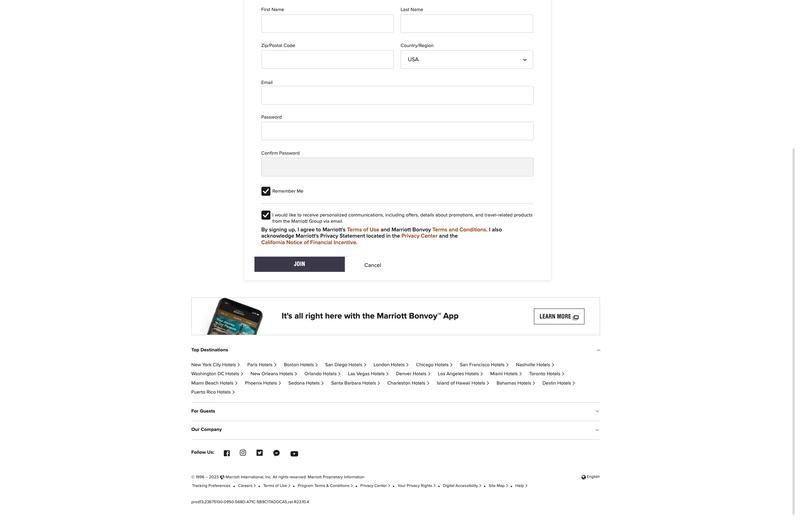 Task type: locate. For each thing, give the bounding box(es) containing it.
arrow right image right dc
[[240, 373, 244, 377]]

Last Name text field
[[401, 14, 534, 33]]

dot image left your
[[393, 486, 395, 488]]

arrow right image up denver
[[406, 364, 409, 368]]

1 horizontal spatial to
[[316, 227, 321, 233]]

paris hotels link
[[247, 363, 277, 368]]

i inside i would like to receive personalized communications, including offers, details about promotions, and travel-related products from the marriott group via email.
[[273, 213, 274, 218]]

arrow right image inside santa barbara hotels link
[[377, 382, 381, 386]]

center down bonvoy
[[421, 234, 438, 239]]

proprietary
[[323, 476, 343, 480]]

arrow down image inside for guests link
[[597, 410, 600, 416]]

island
[[437, 381, 450, 386]]

privacy center link
[[402, 233, 438, 240], [361, 485, 391, 489]]

1 horizontal spatial san
[[460, 363, 468, 368]]

arrow right image down toronto
[[533, 382, 536, 386]]

top destinations
[[191, 348, 228, 353]]

privacy down information
[[361, 485, 374, 489]]

hotels down the las vegas hotels link
[[363, 381, 376, 386]]

map
[[497, 485, 505, 489]]

new for new orleans hotels
[[251, 372, 260, 377]]

your privacy rights link
[[398, 485, 436, 489]]

3 dot image from the left
[[438, 486, 440, 488]]

first
[[261, 7, 270, 12]]

phoenix hotels link
[[245, 381, 282, 386]]

arrow right image for new orleans hotels
[[294, 373, 298, 377]]

bahamas
[[497, 381, 517, 386]]

2 san from the left
[[460, 363, 468, 368]]

email.
[[331, 219, 343, 224]]

1 dot image from the left
[[233, 486, 235, 488]]

Email text field
[[261, 86, 534, 105]]

i would like to receive personalized communications, including offers, details about promotions, and travel-related products from the marriott group via email.
[[273, 213, 533, 224]]

marriott international, inc. all rights reserved. marriott proprietary information
[[226, 476, 365, 480]]

for guests link
[[191, 404, 600, 420]]

phoenix hotels
[[245, 381, 277, 386]]

dot image down international,
[[259, 486, 260, 488]]

center
[[421, 234, 438, 239], [375, 485, 387, 489]]

opens in a new browser window. image
[[573, 314, 579, 320]]

receive
[[303, 213, 319, 218]]

arrow right image
[[274, 364, 277, 368], [506, 364, 509, 368], [386, 373, 389, 377], [480, 373, 484, 377], [562, 373, 565, 377], [278, 382, 282, 386], [427, 382, 430, 386], [487, 382, 490, 386], [232, 392, 235, 395], [253, 486, 256, 489], [288, 486, 291, 489], [479, 486, 482, 489]]

dot image left digital
[[438, 486, 440, 488]]

arrow right image inside toronto hotels link
[[562, 373, 565, 377]]

1 name from the left
[[272, 7, 284, 12]]

arrow right image for charleston hotels
[[427, 382, 430, 386]]

globe image
[[582, 476, 586, 480]]

rights
[[421, 485, 432, 489]]

arrow right image for denver hotels
[[428, 373, 431, 377]]

arrow down image for company
[[597, 429, 600, 434]]

dot image
[[233, 486, 235, 488], [259, 486, 260, 488], [293, 486, 295, 488], [484, 486, 486, 488], [511, 486, 513, 488]]

arrow down image
[[597, 410, 600, 416], [597, 429, 600, 434]]

1 vertical spatial privacy center link
[[361, 485, 391, 489]]

center for privacy center and the california notice of financial incentive .
[[421, 234, 438, 239]]

privacy down bonvoy
[[402, 234, 420, 239]]

terms of use
[[263, 485, 287, 489]]

arrow right image down the las vegas hotels link
[[377, 382, 381, 386]]

hotels down london
[[371, 372, 385, 377]]

0 vertical spatial new
[[191, 363, 201, 368]]

first name
[[261, 7, 284, 12]]

arrow right image down new orleans hotels link
[[278, 382, 282, 386]]

arrow right image inside sedona hotels link
[[321, 382, 324, 386]]

more
[[557, 314, 572, 320]]

0 horizontal spatial dot image
[[356, 486, 357, 488]]

arrow right image for program terms & conditions
[[351, 486, 354, 489]]

0 horizontal spatial center
[[375, 485, 387, 489]]

also
[[492, 227, 502, 233]]

dot image left help
[[511, 486, 513, 488]]

marriott right mi globe image
[[226, 476, 240, 480]]

the right with
[[363, 313, 375, 321]]

0 horizontal spatial san
[[325, 363, 334, 368]]

puerto rico hotels
[[191, 390, 231, 395]]

0 horizontal spatial new
[[191, 363, 201, 368]]

terms down inc.
[[263, 485, 274, 489]]

reserved.
[[290, 476, 307, 480]]

marriott inside i would like to receive personalized communications, including offers, details about promotions, and travel-related products from the marriott group via email.
[[292, 219, 308, 224]]

statement
[[340, 234, 365, 239]]

0 vertical spatial marriott's
[[323, 227, 346, 233]]

1 dot image from the left
[[356, 486, 357, 488]]

london hotels
[[374, 363, 405, 368]]

arrow right image inside phoenix hotels link
[[278, 382, 282, 386]]

los angeles hotels link
[[438, 372, 484, 377]]

email
[[261, 81, 273, 85]]

acknowledge
[[261, 234, 295, 239]]

arrow right image inside digital accessibility link
[[479, 486, 482, 489]]

our company
[[191, 428, 222, 433]]

arrow right image inside destin hotels link
[[572, 382, 576, 386]]

arrow right image for new york city hotels
[[237, 364, 241, 368]]

hotels up miami hotels
[[491, 363, 505, 368]]

4 dot image from the left
[[484, 486, 486, 488]]

0 horizontal spatial miami
[[191, 381, 204, 386]]

orlando hotels
[[305, 372, 337, 377]]

First Name text field
[[261, 14, 394, 33]]

arrow right image inside orlando hotels link
[[338, 373, 341, 377]]

arrow right image inside san francisco hotels link
[[506, 364, 509, 368]]

arrow right image down miami beach hotels link
[[232, 392, 235, 395]]

arrow right image inside the boston hotels link
[[315, 364, 318, 368]]

marriott down i would like to receive personalized communications, including offers, details about promotions, and travel-related products from the marriott group via email.
[[392, 227, 411, 233]]

international,
[[241, 476, 264, 480]]

arrow right image for orlando hotels
[[338, 373, 341, 377]]

terms of use link down all
[[263, 485, 291, 489]]

arrow right image for washington dc hotels
[[240, 373, 244, 377]]

agree
[[301, 227, 315, 233]]

arrow right image for bahamas hotels
[[533, 382, 536, 386]]

arrow right image right the map
[[506, 486, 509, 489]]

1 horizontal spatial dot image
[[393, 486, 395, 488]]

san up los angeles hotels 'link'
[[460, 363, 468, 368]]

arrow right image inside charleston hotels link
[[427, 382, 430, 386]]

1 san from the left
[[325, 363, 334, 368]]

2 dot image from the left
[[393, 486, 395, 488]]

dc
[[218, 372, 224, 377]]

arrow right image inside your privacy rights link
[[433, 486, 436, 489]]

arrow right image right destin hotels
[[572, 382, 576, 386]]

arrow right image left site
[[479, 486, 482, 489]]

arrow right image inside chicago hotels link
[[450, 364, 453, 368]]

marriott's down the email.
[[323, 227, 346, 233]]

Zip/Postal code text field
[[261, 50, 394, 69]]

arrow right image inside paris hotels link
[[274, 364, 277, 368]]

arrow right image left island
[[427, 382, 430, 386]]

chicago hotels
[[416, 363, 449, 368]]

chicago
[[416, 363, 434, 368]]

washington dc hotels
[[191, 372, 239, 377]]

arrow right image down 'marriott international, inc. all rights reserved. marriott proprietary information'
[[288, 486, 291, 489]]

dot image
[[356, 486, 357, 488], [393, 486, 395, 488], [438, 486, 440, 488]]

0 vertical spatial use
[[370, 227, 380, 233]]

2 name from the left
[[411, 7, 423, 12]]

arrow right image inside the denver hotels link
[[428, 373, 431, 377]]

1 horizontal spatial new
[[251, 372, 260, 377]]

english
[[587, 476, 600, 480]]

of
[[364, 227, 368, 233], [304, 240, 309, 246], [451, 381, 455, 386], [275, 485, 279, 489]]

dot image down 'marriott international, inc. all rights reserved. marriott proprietary information'
[[293, 486, 295, 488]]

0 horizontal spatial marriott's
[[296, 234, 319, 239]]

arrow right image up angeles
[[450, 364, 453, 368]]

name right first
[[272, 7, 284, 12]]

2 horizontal spatial dot image
[[438, 486, 440, 488]]

hotels right destin
[[558, 381, 571, 386]]

arrow right image for san diego hotels
[[364, 364, 367, 368]]

san diego hotels link
[[325, 363, 367, 368]]

and inside i would like to receive personalized communications, including offers, details about promotions, and travel-related products from the marriott group via email.
[[476, 213, 484, 218]]

center inside privacy center and the california notice of financial incentive .
[[421, 234, 438, 239]]

marriott down "like"
[[292, 219, 308, 224]]

arrow right image inside washington dc hotels link
[[240, 373, 244, 377]]

arrow right image inside new york city hotels link
[[237, 364, 241, 368]]

terms of use link
[[347, 227, 380, 233], [263, 485, 291, 489]]

arrow right image for site map
[[506, 486, 509, 489]]

0 horizontal spatial .
[[356, 240, 358, 246]]

. left also
[[487, 227, 488, 233]]

rights
[[279, 476, 289, 480]]

arrow right image inside careers link
[[253, 486, 256, 489]]

1 horizontal spatial use
[[370, 227, 380, 233]]

careers
[[238, 485, 253, 489]]

terms of use link up privacy center and the california notice of financial incentive . at the top of page
[[347, 227, 380, 233]]

arrow right image for toronto hotels
[[562, 373, 565, 377]]

santa barbara hotels link
[[331, 381, 381, 386]]

mi globe image
[[220, 474, 225, 480]]

arrow right image inside island of hawaii hotels link
[[487, 382, 490, 386]]

1 vertical spatial to
[[316, 227, 321, 233]]

hotels down chicago
[[413, 372, 427, 377]]

san up orlando hotels link
[[325, 363, 334, 368]]

terms
[[347, 227, 362, 233], [433, 227, 448, 233], [263, 485, 274, 489], [315, 485, 325, 489]]

. down statement
[[356, 240, 358, 246]]

conditions down promotions,
[[460, 227, 487, 233]]

arrow right image up toronto hotels link
[[552, 364, 555, 368]]

arrow right image inside bahamas hotels link
[[533, 382, 536, 386]]

arrow right image up bahamas hotels link
[[519, 373, 523, 377]]

arrow right image inside help link
[[525, 486, 528, 489]]

new left york
[[191, 363, 201, 368]]

dot image for site map
[[484, 486, 486, 488]]

0 vertical spatial arrow down image
[[597, 410, 600, 416]]

arrow down image inside our company link
[[597, 429, 600, 434]]

miami up puerto
[[191, 381, 204, 386]]

1 horizontal spatial terms of use link
[[347, 227, 380, 233]]

arrow right image up las vegas hotels
[[364, 364, 367, 368]]

1 horizontal spatial conditions
[[460, 227, 487, 233]]

0 vertical spatial miami
[[491, 372, 503, 377]]

name
[[272, 7, 284, 12], [411, 7, 423, 12]]

arrow right image inside new orleans hotels link
[[294, 373, 298, 377]]

arrow right image down london hotels
[[386, 373, 389, 377]]

incentive
[[334, 240, 356, 246]]

arrow right image left phoenix
[[235, 382, 238, 386]]

top destinations link
[[191, 343, 600, 359]]

conditions down proprietary
[[330, 485, 350, 489]]

arrow right image inside the las vegas hotels link
[[386, 373, 389, 377]]

to right "like"
[[298, 213, 302, 218]]

0 horizontal spatial i
[[273, 213, 274, 218]]

the down terms and conditions link on the top right
[[450, 234, 458, 239]]

2 horizontal spatial i
[[489, 227, 491, 233]]

2 dot image from the left
[[259, 486, 260, 488]]

follow
[[191, 451, 206, 456]]

0950-
[[224, 501, 235, 505]]

arrow right image for miami beach hotels
[[235, 382, 238, 386]]

.
[[487, 227, 488, 233], [356, 240, 358, 246]]

and left travel- at the right top
[[476, 213, 484, 218]]

us:
[[207, 451, 214, 456]]

hotels down toronto
[[518, 381, 532, 386]]

santa
[[331, 381, 343, 386]]

new up phoenix
[[251, 372, 260, 377]]

to down group
[[316, 227, 321, 233]]

arrow right image up new orleans hotels link
[[274, 364, 277, 368]]

0 horizontal spatial to
[[298, 213, 302, 218]]

hotels up destin hotels
[[547, 372, 561, 377]]

terms and conditions link
[[433, 227, 487, 233]]

last
[[401, 7, 410, 12]]

arrow right image up orlando
[[315, 364, 318, 368]]

city
[[213, 363, 221, 368]]

0 vertical spatial center
[[421, 234, 438, 239]]

arrow right image inside miami beach hotels link
[[235, 382, 238, 386]]

me
[[297, 189, 304, 194]]

zip/postal
[[261, 43, 282, 48]]

of down all
[[275, 485, 279, 489]]

arrow right image inside san diego hotels link
[[364, 364, 367, 368]]

to inside i would like to receive personalized communications, including offers, details about promotions, and travel-related products from the marriott group via email.
[[298, 213, 302, 218]]

dot image left site
[[484, 486, 486, 488]]

digital
[[443, 485, 455, 489]]

arrow right image down orlando hotels link
[[321, 382, 324, 386]]

it's all right here with the marriott bonvoy™ app
[[282, 313, 459, 321]]

hotels right hawaii
[[472, 381, 486, 386]]

via
[[324, 219, 330, 224]]

password
[[261, 115, 282, 120]]

use down rights
[[280, 485, 287, 489]]

san for san francisco hotels
[[460, 363, 468, 368]]

help
[[516, 485, 524, 489]]

1 horizontal spatial .
[[487, 227, 488, 233]]

1 horizontal spatial miami
[[491, 372, 503, 377]]

with
[[344, 313, 361, 321]]

3 dot image from the left
[[293, 486, 295, 488]]

san diego hotels
[[325, 363, 363, 368]]

dot image left 'careers'
[[233, 486, 235, 488]]

. inside . i also acknowledge marriott's privacy statement located in the
[[487, 227, 488, 233]]

paris hotels
[[247, 363, 273, 368]]

cancel button
[[352, 257, 394, 269]]

1 horizontal spatial name
[[411, 7, 423, 12]]

1 vertical spatial center
[[375, 485, 387, 489]]

0 horizontal spatial conditions
[[330, 485, 350, 489]]

arrow right image right help
[[525, 486, 528, 489]]

arrow right image for your privacy rights
[[433, 486, 436, 489]]

dot image down information
[[356, 486, 357, 488]]

hotels right dc
[[226, 372, 239, 377]]

1 arrow down image from the top
[[597, 410, 600, 416]]

hotels up orleans
[[259, 363, 273, 368]]

privacy center link down bonvoy
[[402, 233, 438, 240]]

arrow right image inside london hotels link
[[406, 364, 409, 368]]

marriott bonvoy™ app image
[[192, 299, 275, 335]]

code
[[284, 43, 295, 48]]

0 vertical spatial to
[[298, 213, 302, 218]]

hawaii
[[456, 381, 471, 386]]

arrow right image for las vegas hotels
[[386, 373, 389, 377]]

of right notice
[[304, 240, 309, 246]]

preferences
[[209, 485, 231, 489]]

san francisco hotels
[[460, 363, 505, 368]]

0 horizontal spatial use
[[280, 485, 287, 489]]

1 horizontal spatial center
[[421, 234, 438, 239]]

arrow right image inside site map link
[[506, 486, 509, 489]]

privacy center link down information
[[361, 485, 391, 489]]

arrow right image for boston hotels
[[315, 364, 318, 368]]

los angeles hotels
[[438, 372, 479, 377]]

0 vertical spatial .
[[487, 227, 488, 233]]

terms down about
[[433, 227, 448, 233]]

1 vertical spatial miami
[[191, 381, 204, 386]]

i up from at the top left
[[273, 213, 274, 218]]

0 vertical spatial privacy center link
[[402, 233, 438, 240]]

arrow right image
[[237, 364, 241, 368], [315, 364, 318, 368], [364, 364, 367, 368], [406, 364, 409, 368], [450, 364, 453, 368], [552, 364, 555, 368], [240, 373, 244, 377], [294, 373, 298, 377], [338, 373, 341, 377], [428, 373, 431, 377], [519, 373, 523, 377], [235, 382, 238, 386], [321, 382, 324, 386], [377, 382, 381, 386], [533, 382, 536, 386], [572, 382, 576, 386], [351, 486, 354, 489], [388, 486, 391, 489], [433, 486, 436, 489], [506, 486, 509, 489], [525, 486, 528, 489]]

arrow right image inside nashville hotels link
[[552, 364, 555, 368]]

arrow right image down 'chicago hotels'
[[428, 373, 431, 377]]

arrow right image inside puerto rico hotels link
[[232, 392, 235, 395]]

the right in on the top left of the page
[[392, 234, 400, 239]]

2 arrow down image from the top
[[597, 429, 600, 434]]

1 vertical spatial marriott's
[[296, 234, 319, 239]]

remember me
[[273, 189, 304, 194]]

charleston hotels
[[388, 381, 426, 386]]

dot image for privacy center
[[356, 486, 357, 488]]

i left also
[[489, 227, 491, 233]]

1 vertical spatial arrow down image
[[597, 429, 600, 434]]

arrow right image for privacy center
[[388, 486, 391, 489]]

arrow right image down the san francisco hotels
[[480, 373, 484, 377]]

center left your
[[375, 485, 387, 489]]

arrow right image down information
[[351, 486, 354, 489]]

last name
[[401, 7, 423, 12]]

arrow right image inside los angeles hotels 'link'
[[480, 373, 484, 377]]

dot image for program terms & conditions
[[293, 486, 295, 488]]

1 vertical spatial terms of use link
[[263, 485, 291, 489]]

arrow right image inside program terms & conditions link
[[351, 486, 354, 489]]

5 dot image from the left
[[511, 486, 513, 488]]

568d-
[[235, 501, 247, 505]]

name right "last"
[[411, 7, 423, 12]]

vegas
[[357, 372, 370, 377]]

miami hotels link
[[491, 372, 523, 377]]

arrow right image for paris hotels
[[274, 364, 277, 368]]

1 vertical spatial new
[[251, 372, 260, 377]]

0 vertical spatial terms of use link
[[347, 227, 380, 233]]

1 vertical spatial .
[[356, 240, 358, 246]]

arrow right image left paris
[[237, 364, 241, 368]]

arrow down image for guests
[[597, 410, 600, 416]]

about
[[436, 213, 448, 218]]

use up located
[[370, 227, 380, 233]]

arrow right image up "sedona"
[[294, 373, 298, 377]]

0 horizontal spatial name
[[272, 7, 284, 12]]

learn
[[540, 314, 556, 320]]

0 vertical spatial conditions
[[460, 227, 487, 233]]

san for san diego hotels
[[325, 363, 334, 368]]

and down terms and conditions link on the top right
[[439, 234, 449, 239]]

arrow right image inside miami hotels "link"
[[519, 373, 523, 377]]



Task type: describe. For each thing, give the bounding box(es) containing it.
of inside privacy center and the california notice of financial incentive .
[[304, 240, 309, 246]]

hotels right the rico
[[217, 390, 231, 395]]

hotels down orleans
[[263, 381, 277, 386]]

arrow right image for help
[[525, 486, 528, 489]]

careers link
[[238, 485, 256, 489]]

the inside privacy center and the california notice of financial incentive .
[[450, 234, 458, 239]]

marriott left bonvoy™
[[377, 313, 407, 321]]

santa barbara hotels
[[331, 381, 376, 386]]

arrow right image for santa barbara hotels
[[377, 382, 381, 386]]

usa
[[408, 57, 419, 63]]

charleston
[[388, 381, 411, 386]]

1 vertical spatial conditions
[[330, 485, 350, 489]]

hotels up "santa"
[[323, 372, 337, 377]]

privacy center
[[361, 485, 387, 489]]

password
[[279, 151, 300, 156]]

destin hotels
[[543, 381, 571, 386]]

phoenix
[[245, 381, 262, 386]]

hotels up 'bahamas hotels'
[[504, 372, 518, 377]]

digital accessibility
[[443, 485, 478, 489]]

travel-
[[485, 213, 498, 218]]

0 horizontal spatial privacy center link
[[361, 485, 391, 489]]

privacy inside privacy center and the california notice of financial incentive .
[[402, 234, 420, 239]]

arrow right image for miami hotels
[[519, 373, 523, 377]]

. i also acknowledge marriott's privacy statement located in the
[[261, 227, 502, 239]]

bonvoy
[[413, 227, 431, 233]]

program terms & conditions
[[298, 485, 350, 489]]

denver hotels link
[[396, 372, 431, 377]]

and up in on the top left of the page
[[381, 227, 390, 233]]

hotels down dc
[[220, 381, 234, 386]]

r23.10.4
[[294, 501, 309, 505]]

destinations
[[201, 348, 228, 353]]

and down promotions,
[[449, 227, 458, 233]]

learn more
[[540, 314, 572, 320]]

hotels down orlando
[[306, 381, 320, 386]]

arrow right image for destin hotels
[[572, 382, 576, 386]]

new for new york city hotels
[[191, 363, 201, 368]]

name for last name
[[411, 7, 423, 12]]

boston hotels
[[284, 363, 314, 368]]

arrow right image for terms of use
[[288, 486, 291, 489]]

learn more link
[[534, 309, 585, 325]]

arrow right image for nashville hotels
[[552, 364, 555, 368]]

group
[[309, 219, 322, 224]]

join button
[[255, 257, 345, 273]]

toronto hotels link
[[530, 372, 565, 377]]

hotels right the city
[[222, 363, 236, 368]]

los
[[438, 372, 446, 377]]

prod13,23675130-
[[191, 501, 224, 505]]

hotels down francisco
[[466, 372, 479, 377]]

washington
[[191, 372, 216, 377]]

paris
[[247, 363, 258, 368]]

marriott up 'program terms & conditions' on the bottom left
[[308, 476, 322, 480]]

san francisco hotels link
[[460, 363, 509, 368]]

a71c-
[[247, 501, 257, 505]]

hotels up los
[[435, 363, 449, 368]]

accessibility
[[456, 485, 478, 489]]

site
[[489, 485, 496, 489]]

arrow right image for san francisco hotels
[[506, 364, 509, 368]]

dot image for terms of use
[[259, 486, 260, 488]]

privacy inside . i also acknowledge marriott's privacy statement located in the
[[321, 234, 338, 239]]

0 horizontal spatial terms of use link
[[263, 485, 291, 489]]

and inside privacy center and the california notice of financial incentive .
[[439, 234, 449, 239]]

1 horizontal spatial marriott's
[[323, 227, 346, 233]]

miami hotels
[[491, 372, 518, 377]]

dot image for digital accessibility
[[438, 486, 440, 488]]

miami for miami hotels
[[491, 372, 503, 377]]

your privacy rights
[[398, 485, 432, 489]]

2023
[[209, 476, 219, 480]]

arrow right image for island of hawaii hotels
[[487, 382, 490, 386]]

miami beach hotels link
[[191, 381, 238, 386]]

name for first name
[[272, 7, 284, 12]]

boston hotels link
[[284, 363, 318, 368]]

tracking preferences link
[[192, 484, 231, 489]]

top
[[191, 348, 199, 353]]

arrow right image for london hotels
[[406, 364, 409, 368]]

marriott's inside . i also acknowledge marriott's privacy statement located in the
[[296, 234, 319, 239]]

miami beach hotels
[[191, 381, 234, 386]]

orlando
[[305, 372, 322, 377]]

diego
[[335, 363, 348, 368]]

of down angeles
[[451, 381, 455, 386]]

site map link
[[489, 485, 509, 489]]

. inside privacy center and the california notice of financial incentive .
[[356, 240, 358, 246]]

dot image for your privacy rights
[[393, 486, 395, 488]]

arrow right image for careers
[[253, 486, 256, 489]]

york
[[202, 363, 212, 368]]

island of hawaii hotels
[[437, 381, 486, 386]]

london
[[374, 363, 390, 368]]

cancel
[[365, 263, 381, 269]]

1 horizontal spatial i
[[298, 227, 299, 233]]

arrow right image for los angeles hotels
[[480, 373, 484, 377]]

arrow right image for phoenix hotels
[[278, 382, 282, 386]]

bahamas hotels link
[[497, 381, 536, 386]]

terms up statement
[[347, 227, 362, 233]]

company
[[201, 428, 222, 433]]

the inside i would like to receive personalized communications, including offers, details about promotions, and travel-related products from the marriott group via email.
[[283, 219, 290, 224]]

5b9c17addca5,rel-
[[257, 501, 294, 505]]

hotels down boston
[[280, 372, 293, 377]]

follow us:
[[191, 451, 214, 456]]

the inside . i also acknowledge marriott's privacy statement located in the
[[392, 234, 400, 239]]

1 vertical spatial use
[[280, 485, 287, 489]]

chicago hotels link
[[416, 363, 453, 368]]

program
[[298, 485, 313, 489]]

inc.
[[266, 476, 272, 480]]

of up privacy center and the california notice of financial incentive . at the top of page
[[364, 227, 368, 233]]

our
[[191, 428, 200, 433]]

hotels up orlando
[[300, 363, 314, 368]]

promotions,
[[449, 213, 474, 218]]

miami for miami beach hotels
[[191, 381, 204, 386]]

nashville
[[516, 363, 536, 368]]

hotels up toronto hotels
[[537, 363, 551, 368]]

hotels up las
[[349, 363, 363, 368]]

Confirm password password field
[[261, 158, 534, 177]]

beach
[[205, 381, 219, 386]]

confirm
[[261, 151, 278, 156]]

new orleans hotels link
[[251, 372, 298, 377]]

center for privacy center
[[375, 485, 387, 489]]

destin hotels link
[[543, 381, 576, 386]]

i inside . i also acknowledge marriott's privacy statement located in the
[[489, 227, 491, 233]]

program terms & conditions link
[[298, 485, 354, 489]]

tracking preferences
[[192, 485, 231, 489]]

terms left "&" at the left of page
[[315, 485, 325, 489]]

arrow right image for puerto rico hotels
[[232, 392, 235, 395]]

in
[[386, 234, 391, 239]]

© 1996 – 2023
[[191, 476, 220, 480]]

hotels down the denver hotels link
[[412, 381, 426, 386]]

confirm password
[[261, 151, 300, 156]]

angeles
[[447, 372, 464, 377]]

arrow right image for sedona hotels
[[321, 382, 324, 386]]

guests
[[200, 410, 215, 414]]

1 horizontal spatial privacy center link
[[402, 233, 438, 240]]

barbara
[[345, 381, 361, 386]]

arrow up image
[[597, 349, 600, 354]]

arrow right image for chicago hotels
[[450, 364, 453, 368]]

site map
[[489, 485, 505, 489]]

details
[[421, 213, 434, 218]]

country/region
[[401, 43, 434, 48]]

las
[[348, 372, 355, 377]]

hotels up denver
[[391, 363, 405, 368]]

sedona
[[289, 381, 305, 386]]

privacy right your
[[407, 485, 420, 489]]

dot image for help
[[511, 486, 513, 488]]

rico
[[207, 390, 216, 395]]

by
[[261, 227, 268, 233]]

Password password field
[[261, 122, 534, 141]]

dot image for careers
[[233, 486, 235, 488]]

las vegas hotels
[[348, 372, 385, 377]]

arrow right image for digital accessibility
[[479, 486, 482, 489]]



